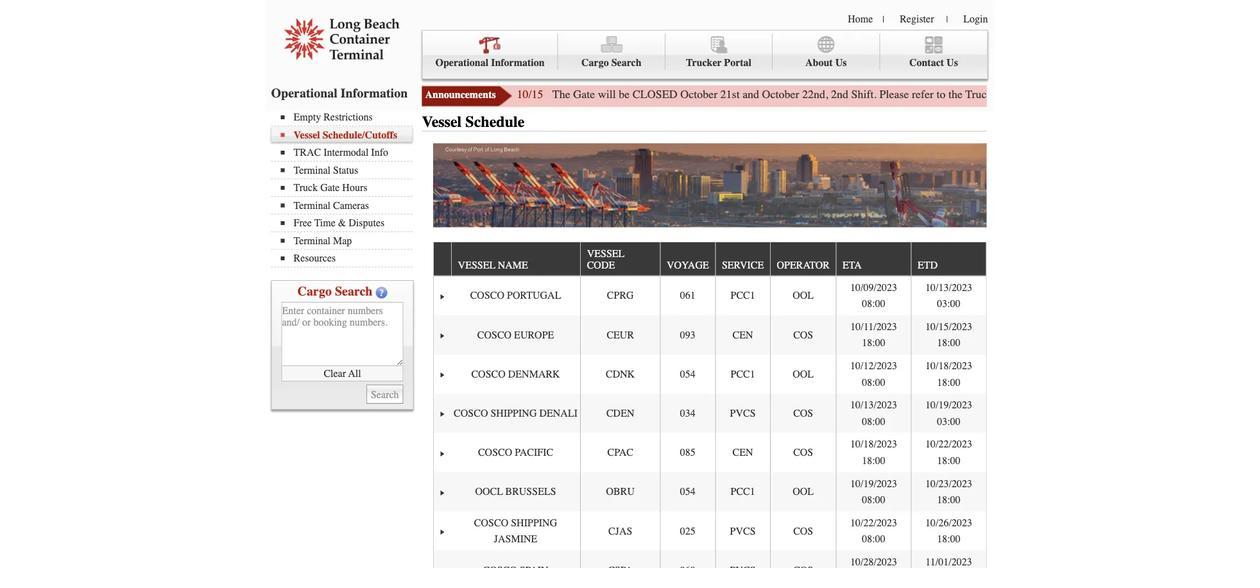 Task type: locate. For each thing, give the bounding box(es) containing it.
operational up empty
[[271, 86, 337, 100]]

row containing 10/19/2023 08:00
[[434, 473, 986, 512]]

034 cell
[[660, 394, 715, 433]]

hours up cameras
[[342, 182, 367, 194]]

terminal up free
[[294, 200, 331, 211]]

0 horizontal spatial gate
[[320, 182, 340, 194]]

cden cell
[[580, 394, 660, 433]]

3 terminal from the top
[[294, 235, 331, 247]]

2 vertical spatial pcc1 cell
[[715, 473, 770, 512]]

10/13/2023 for 08:00
[[850, 399, 897, 411]]

october right and
[[762, 88, 799, 101]]

6 row from the top
[[434, 433, 986, 473]]

18:00 inside 10/22/2023 18:00
[[937, 455, 961, 467]]

10/15/2023 18:00 cell
[[911, 315, 986, 355]]

1 horizontal spatial |
[[946, 14, 948, 24]]

cen for 085
[[733, 447, 753, 459]]

3 cos cell from the top
[[770, 433, 836, 473]]

10/13/2023
[[925, 282, 972, 294], [850, 399, 897, 411]]

information up 'restrictions'
[[341, 86, 408, 100]]

054 cell up 025
[[660, 473, 715, 512]]

1 054 from the top
[[680, 368, 696, 380]]

1 terminal from the top
[[294, 164, 331, 176]]

2 08:00 from the top
[[862, 377, 885, 388]]

10/19/2023 up 10/22/2023 18:00
[[925, 399, 972, 411]]

us right "contact"
[[947, 57, 958, 69]]

None submit
[[366, 385, 403, 404]]

2 vertical spatial ool
[[793, 486, 814, 498]]

4 08:00 from the top
[[862, 494, 885, 506]]

1 vertical spatial information
[[341, 86, 408, 100]]

3 pcc1 cell from the top
[[715, 473, 770, 512]]

pcc1 cell for 10/12/2023
[[715, 355, 770, 394]]

5 cell from the left
[[770, 551, 836, 569]]

03:00 inside 10/13/2023 03:00
[[937, 298, 961, 310]]

2 cen cell from the top
[[715, 433, 770, 473]]

cen cell right 093
[[715, 315, 770, 355]]

1 row from the top
[[434, 243, 986, 276]]

shift.
[[851, 88, 877, 101]]

10/22/2023 18:00 cell
[[911, 433, 986, 473]]

search up be
[[611, 57, 641, 69]]

cos for 10/18/2023
[[793, 447, 813, 459]]

ool cell for 10/09/2023
[[770, 276, 836, 315]]

10/18/2023 18:00
[[925, 360, 972, 388], [850, 439, 897, 467]]

0 vertical spatial shipping
[[491, 408, 537, 420]]

10/26/2023 18:00
[[925, 517, 972, 546]]

the left week
[[1220, 88, 1234, 101]]

cosco inside cosco europe cell
[[477, 329, 512, 341]]

18:00
[[862, 337, 885, 349], [937, 337, 961, 349], [937, 377, 961, 388], [862, 455, 885, 467], [937, 455, 961, 467], [937, 494, 961, 506], [937, 534, 961, 546]]

cosco left 'europe'
[[477, 329, 512, 341]]

tree grid containing vessel code
[[434, 243, 986, 569]]

08:00 for 10/09/2023 08:00
[[862, 298, 885, 310]]

1 vertical spatial cen cell
[[715, 433, 770, 473]]

shipping for jasmine
[[511, 517, 557, 529]]

10/09/2023 08:00 cell
[[836, 276, 911, 315]]

10/13/2023 for 03:00
[[925, 282, 972, 294]]

2 cen from the top
[[733, 447, 753, 459]]

trac intermodal info link
[[281, 147, 412, 159]]

pcc1 for 10/09/2023
[[731, 290, 755, 302]]

terminal up the resources
[[294, 235, 331, 247]]

1 vertical spatial pvcs
[[730, 525, 756, 537]]

row group containing 10/09/2023 08:00
[[434, 276, 986, 569]]

gate down status
[[320, 182, 340, 194]]

web
[[1051, 88, 1070, 101]]

vessel
[[587, 248, 624, 260], [458, 260, 495, 271]]

menu bar
[[422, 30, 988, 79], [271, 110, 419, 268]]

terminal down trac in the left of the page
[[294, 164, 331, 176]]

pvcs cell for 034
[[715, 394, 770, 433]]

1 horizontal spatial operational
[[435, 57, 488, 69]]

2 vertical spatial ool cell
[[770, 473, 836, 512]]

08:00 inside 10/09/2023 08:00
[[862, 298, 885, 310]]

1 ool cell from the top
[[770, 276, 836, 315]]

10/22/2023 down 10/19/2023 08:00 cell
[[850, 517, 897, 529]]

0 horizontal spatial vessel
[[458, 260, 495, 271]]

18:00 down 10/11/2023
[[862, 337, 885, 349]]

1 horizontal spatial vessel
[[587, 248, 624, 260]]

0 vertical spatial operational information
[[435, 57, 545, 69]]

18:00 inside 10/26/2023 18:00
[[937, 534, 961, 546]]

08:00 down 10/12/2023 08:00 'cell' on the bottom of the page
[[862, 416, 885, 428]]

cosco inside cosco denmark cell
[[471, 368, 506, 380]]

18:00 up 10/23/2023
[[937, 455, 961, 467]]

cosco down vessel name
[[470, 290, 504, 302]]

08:00 down 10/12/2023
[[862, 377, 885, 388]]

1 vertical spatial 054
[[680, 486, 696, 498]]

cjas cell
[[580, 512, 660, 551]]

1 horizontal spatial hours
[[1020, 88, 1048, 101]]

for right details
[[1204, 88, 1217, 101]]

10/15
[[517, 88, 543, 101]]

pcc1 for 10/19/2023
[[731, 486, 755, 498]]

cen cell for 093
[[715, 315, 770, 355]]

0 horizontal spatial operational information
[[271, 86, 408, 100]]

hours inside empty restrictions vessel schedule/cutoffs trac intermodal info terminal status truck gate hours terminal cameras free time & disputes terminal map resources
[[342, 182, 367, 194]]

1 horizontal spatial us
[[947, 57, 958, 69]]

truck
[[965, 88, 993, 101], [294, 182, 318, 194]]

october left 21st in the right of the page
[[680, 88, 718, 101]]

1 horizontal spatial 10/18/2023 18:00
[[925, 360, 972, 388]]

1 horizontal spatial cargo search
[[581, 57, 641, 69]]

2 vertical spatial terminal
[[294, 235, 331, 247]]

operational up 'announcements'
[[435, 57, 488, 69]]

1 vertical spatial ool
[[793, 368, 814, 380]]

the
[[949, 88, 963, 101], [1220, 88, 1234, 101]]

0 vertical spatial cen cell
[[715, 315, 770, 355]]

|
[[883, 14, 884, 24], [946, 14, 948, 24]]

061 cell
[[660, 276, 715, 315]]

10/22/2023 down 10/19/2023 03:00 cell
[[925, 439, 972, 451]]

0 vertical spatial 054 cell
[[660, 355, 715, 394]]

0 horizontal spatial information
[[341, 86, 408, 100]]

details
[[1171, 88, 1201, 101]]

1 october from the left
[[680, 88, 718, 101]]

ool cell
[[770, 276, 836, 315], [770, 355, 836, 394], [770, 473, 836, 512]]

0 vertical spatial 03:00
[[937, 298, 961, 310]]

name
[[498, 260, 528, 271]]

0 vertical spatial cargo
[[581, 57, 609, 69]]

vessel down empty
[[294, 129, 320, 141]]

1 cos cell from the top
[[770, 315, 836, 355]]

cargo up will
[[581, 57, 609, 69]]

18:00 up '10/19/2023 03:00'
[[937, 377, 961, 388]]

10/18/2023 18:00 cell up 10/19/2023 08:00
[[836, 433, 911, 473]]

4 cos cell from the top
[[770, 512, 836, 551]]

10/15/2023 18:00
[[925, 321, 972, 349]]

2 054 cell from the top
[[660, 473, 715, 512]]

054 cell for obru
[[660, 473, 715, 512]]

shipping inside cosco shipping jasmine
[[511, 517, 557, 529]]

1 vertical spatial menu bar
[[271, 110, 419, 268]]

1 vertical spatial 10/19/2023
[[850, 478, 897, 490]]

operational information up empty restrictions 'link'
[[271, 86, 408, 100]]

row
[[434, 243, 986, 276], [434, 276, 986, 315], [434, 315, 986, 355], [434, 355, 986, 394], [434, 394, 986, 433], [434, 433, 986, 473], [434, 473, 986, 512], [434, 512, 986, 551], [434, 551, 986, 569]]

10/22/2023 08:00 cell
[[836, 512, 911, 551]]

0 horizontal spatial 10/19/2023
[[850, 478, 897, 490]]

5 08:00 from the top
[[862, 534, 885, 546]]

054 down 085 cell at the right
[[680, 486, 696, 498]]

1 horizontal spatial operational information
[[435, 57, 545, 69]]

pvcs
[[730, 408, 756, 420], [730, 525, 756, 537]]

1 us from the left
[[835, 57, 847, 69]]

10/19/2023 up '10/22/2023 08:00'
[[850, 478, 897, 490]]

about
[[805, 57, 833, 69]]

18:00 for 10/19/2023 08:00
[[937, 494, 961, 506]]

0 horizontal spatial october
[[680, 88, 718, 101]]

1 vertical spatial cen
[[733, 447, 753, 459]]

1 vertical spatial operational
[[271, 86, 337, 100]]

cen cell for 085
[[715, 433, 770, 473]]

08:00 up '10/22/2023 08:00'
[[862, 494, 885, 506]]

login
[[963, 13, 988, 25]]

operator
[[777, 260, 830, 271]]

vessel
[[422, 113, 462, 131], [294, 129, 320, 141]]

trucker portal
[[686, 57, 751, 69]]

10/13/2023 08:00
[[850, 399, 897, 428]]

oocl brussels cell
[[451, 473, 580, 512]]

pvcs cell right 034
[[715, 394, 770, 433]]

etd link
[[918, 254, 944, 276]]

0 horizontal spatial the
[[949, 88, 963, 101]]

1 horizontal spatial gate
[[573, 88, 595, 101]]

1 pcc1 from the top
[[731, 290, 755, 302]]

025
[[680, 525, 696, 537]]

1 pvcs cell from the top
[[715, 394, 770, 433]]

08:00 up 10/28/2023 cell
[[862, 534, 885, 546]]

1 vertical spatial 10/18/2023 18:00 cell
[[836, 433, 911, 473]]

0 vertical spatial hours
[[1020, 88, 1048, 101]]

2 pcc1 cell from the top
[[715, 355, 770, 394]]

10/19/2023
[[925, 399, 972, 411], [850, 478, 897, 490]]

10/18/2023 down "10/15/2023 18:00" cell
[[925, 360, 972, 372]]

0 horizontal spatial menu bar
[[271, 110, 419, 268]]

cargo
[[581, 57, 609, 69], [297, 284, 332, 299]]

0 horizontal spatial truck
[[294, 182, 318, 194]]

jasmine
[[494, 534, 537, 546]]

4 cos from the top
[[793, 525, 813, 537]]

08:00 down 10/09/2023
[[862, 298, 885, 310]]

ool
[[793, 290, 814, 302], [793, 368, 814, 380], [793, 486, 814, 498]]

gate inside empty restrictions vessel schedule/cutoffs trac intermodal info terminal status truck gate hours terminal cameras free time & disputes terminal map resources
[[320, 182, 340, 194]]

cell
[[451, 551, 580, 569], [580, 551, 660, 569], [660, 551, 715, 569], [715, 551, 770, 569], [770, 551, 836, 569]]

cosco shipping jasmine cell
[[451, 512, 580, 551]]

empty restrictions link
[[281, 111, 412, 123]]

row containing 10/09/2023 08:00
[[434, 276, 986, 315]]

3 ool cell from the top
[[770, 473, 836, 512]]

08:00 inside '10/22/2023 08:00'
[[862, 534, 885, 546]]

054 down 093 cell
[[680, 368, 696, 380]]

1 vertical spatial 10/18/2023 18:00
[[850, 439, 897, 467]]

information up 10/15 at left
[[491, 57, 545, 69]]

1 pvcs from the top
[[730, 408, 756, 420]]

cosco down cosco denmark cell
[[454, 408, 488, 420]]

0 vertical spatial 10/13/2023
[[925, 282, 972, 294]]

18:00 down 10/15/2023
[[937, 337, 961, 349]]

cpac cell
[[580, 433, 660, 473]]

1 vertical spatial 10/13/2023
[[850, 399, 897, 411]]

054 for cdnk
[[680, 368, 696, 380]]

2 cos from the top
[[793, 408, 813, 420]]

cdnk
[[606, 368, 635, 380]]

cosco for cosco pacific
[[478, 447, 512, 459]]

cjas
[[608, 525, 632, 537]]

8 row from the top
[[434, 512, 986, 551]]

0 vertical spatial 10/22/2023
[[925, 439, 972, 451]]

5 row from the top
[[434, 394, 986, 433]]

terminal map link
[[281, 235, 412, 247]]

pvcs for 034
[[730, 408, 756, 420]]

vessel name link
[[458, 254, 534, 276]]

03:00 up 10/15/2023
[[937, 298, 961, 310]]

cos cell
[[770, 315, 836, 355], [770, 394, 836, 433], [770, 433, 836, 473], [770, 512, 836, 551]]

1 horizontal spatial search
[[611, 57, 641, 69]]

vessel for code
[[587, 248, 624, 260]]

1 vertical spatial shipping
[[511, 517, 557, 529]]

2 us from the left
[[947, 57, 958, 69]]

08:00
[[862, 298, 885, 310], [862, 377, 885, 388], [862, 416, 885, 428], [862, 494, 885, 506], [862, 534, 885, 546]]

1 vertical spatial truck
[[294, 182, 318, 194]]

pvcs right 034
[[730, 408, 756, 420]]

10/18/2023 18:00 cell
[[911, 355, 986, 394], [836, 433, 911, 473]]

pacific
[[515, 447, 553, 459]]

for
[[1098, 88, 1112, 101], [1204, 88, 1217, 101]]

0 vertical spatial menu bar
[[422, 30, 988, 79]]

054 for obru
[[680, 486, 696, 498]]

0 horizontal spatial vessel
[[294, 129, 320, 141]]

11/01/2023 cell
[[911, 551, 986, 569]]

pvcs right 025
[[730, 525, 756, 537]]

0 vertical spatial ool
[[793, 290, 814, 302]]

shipping
[[491, 408, 537, 420], [511, 517, 557, 529]]

1 vertical spatial ool cell
[[770, 355, 836, 394]]

disputes
[[349, 217, 385, 229]]

1 08:00 from the top
[[862, 298, 885, 310]]

0 horizontal spatial 10/13/2023
[[850, 399, 897, 411]]

1 vertical spatial hours
[[342, 182, 367, 194]]

2 october from the left
[[762, 88, 799, 101]]

the
[[552, 88, 570, 101]]

pcc1 cell
[[715, 276, 770, 315], [715, 355, 770, 394], [715, 473, 770, 512]]

3 pcc1 from the top
[[731, 486, 755, 498]]

status
[[333, 164, 358, 176]]

1 054 cell from the top
[[660, 355, 715, 394]]

0 horizontal spatial 10/22/2023
[[850, 517, 897, 529]]

0 vertical spatial cargo search
[[581, 57, 641, 69]]

vessel up cprg cell
[[587, 248, 624, 260]]

0 vertical spatial terminal
[[294, 164, 331, 176]]

shipping down cosco denmark cell
[[491, 408, 537, 420]]

08:00 for 10/13/2023 08:00
[[862, 416, 885, 428]]

08:00 inside 10/12/2023 08:00
[[862, 377, 885, 388]]

10/13/2023 down etd link at top right
[[925, 282, 972, 294]]

10/18/2023 18:00 for the 10/18/2023 18:00 cell to the bottom
[[850, 439, 897, 467]]

10/22/2023 for 18:00
[[925, 439, 972, 451]]

1 vertical spatial 03:00
[[937, 416, 961, 428]]

us for about us
[[835, 57, 847, 69]]

2 ool cell from the top
[[770, 355, 836, 394]]

tree grid
[[434, 243, 986, 569]]

093
[[680, 329, 696, 341]]

0 horizontal spatial hours
[[342, 182, 367, 194]]

1 horizontal spatial the
[[1220, 88, 1234, 101]]

3 row from the top
[[434, 315, 986, 355]]

truck down trac in the left of the page
[[294, 182, 318, 194]]

1 horizontal spatial 10/19/2023
[[925, 399, 972, 411]]

1 horizontal spatial for
[[1204, 88, 1217, 101]]

shipping up the jasmine
[[511, 517, 557, 529]]

21st
[[720, 88, 740, 101]]

ool for 10/12/2023
[[793, 368, 814, 380]]

1 pcc1 cell from the top
[[715, 276, 770, 315]]

search down resources link
[[335, 284, 372, 299]]

10/18/2023 down the 10/13/2023 08:00 cell
[[850, 439, 897, 451]]

restrictions
[[324, 111, 373, 123]]

2 | from the left
[[946, 14, 948, 24]]

cosco portugal
[[470, 290, 561, 302]]

10/13/2023 03:00
[[925, 282, 972, 310]]

cosco up the jasmine
[[474, 517, 508, 529]]

voyage link
[[667, 254, 715, 276]]

2nd
[[831, 88, 848, 101]]

061
[[680, 290, 696, 302]]

08:00 for 10/12/2023 08:00
[[862, 377, 885, 388]]

intermodal
[[324, 147, 369, 159]]

1 vertical spatial terminal
[[294, 200, 331, 211]]

18:00 inside 10/11/2023 18:00
[[862, 337, 885, 349]]

0 vertical spatial 10/18/2023
[[925, 360, 972, 372]]

9 row from the top
[[434, 551, 986, 569]]

0 horizontal spatial 10/18/2023 18:00
[[850, 439, 897, 467]]

0 horizontal spatial search
[[335, 284, 372, 299]]

1 ool from the top
[[793, 290, 814, 302]]

hours left "web"
[[1020, 88, 1048, 101]]

0 horizontal spatial cargo search
[[297, 284, 372, 299]]

cosco inside cosco shipping denali cell
[[454, 408, 488, 420]]

cosco inside cosco shipping jasmine
[[474, 517, 508, 529]]

gate left "web"
[[995, 88, 1017, 101]]

1 cen cell from the top
[[715, 315, 770, 355]]

10/18/2023 18:00 down the 10/13/2023 08:00 cell
[[850, 439, 897, 467]]

october
[[680, 88, 718, 101], [762, 88, 799, 101]]

0 vertical spatial cen
[[733, 329, 753, 341]]

10/13/2023 down 10/12/2023 08:00 'cell' on the bottom of the page
[[850, 399, 897, 411]]

cosco left pacific
[[478, 447, 512, 459]]

1 vertical spatial 10/22/2023
[[850, 517, 897, 529]]

11/01/2023
[[926, 557, 972, 569]]

| left login link
[[946, 14, 948, 24]]

ool for 10/09/2023
[[793, 290, 814, 302]]

2 cos cell from the top
[[770, 394, 836, 433]]

cosco left "denmark"
[[471, 368, 506, 380]]

08:00 inside "10/13/2023 08:00"
[[862, 416, 885, 428]]

10/22/2023 for 08:00
[[850, 517, 897, 529]]

03:00 inside '10/19/2023 03:00'
[[937, 416, 961, 428]]

2 row from the top
[[434, 276, 986, 315]]

18:00 inside '10/15/2023 18:00'
[[937, 337, 961, 349]]

1 horizontal spatial cargo
[[581, 57, 609, 69]]

0 horizontal spatial for
[[1098, 88, 1112, 101]]

cosco shipping denali
[[454, 408, 578, 420]]

row containing vessel code
[[434, 243, 986, 276]]

cen right 085
[[733, 447, 753, 459]]

pcc1
[[731, 290, 755, 302], [731, 368, 755, 380], [731, 486, 755, 498]]

3 cos from the top
[[793, 447, 813, 459]]

10/22/2023
[[925, 439, 972, 451], [850, 517, 897, 529]]

054 cell
[[660, 355, 715, 394], [660, 473, 715, 512]]

row containing 10/11/2023 18:00
[[434, 315, 986, 355]]

18:00 for 10/12/2023 08:00
[[937, 377, 961, 388]]

0 vertical spatial pcc1
[[731, 290, 755, 302]]

7 row from the top
[[434, 473, 986, 512]]

1 | from the left
[[883, 14, 884, 24]]

1 cos from the top
[[793, 329, 813, 341]]

10/18/2023 18:00 down "10/15/2023 18:00" cell
[[925, 360, 972, 388]]

cosco inside cosco pacific cell
[[478, 447, 512, 459]]

0 horizontal spatial us
[[835, 57, 847, 69]]

10/28/2023 cell
[[836, 551, 911, 569]]

register
[[900, 13, 934, 25]]

the right to
[[949, 88, 963, 101]]

map
[[333, 235, 352, 247]]

2 pvcs from the top
[[730, 525, 756, 537]]

0 vertical spatial search
[[611, 57, 641, 69]]

pvcs cell
[[715, 394, 770, 433], [715, 512, 770, 551]]

truck right to
[[965, 88, 993, 101]]

row containing cosco shipping jasmine
[[434, 512, 986, 551]]

085 cell
[[660, 433, 715, 473]]

03:00 up 10/22/2023 18:00
[[937, 416, 961, 428]]

truck gate hours link
[[281, 182, 412, 194]]

2 03:00 from the top
[[937, 416, 961, 428]]

vessel down 'announcements'
[[422, 113, 462, 131]]

cosco
[[470, 290, 504, 302], [477, 329, 512, 341], [471, 368, 506, 380], [454, 408, 488, 420], [478, 447, 512, 459], [474, 517, 508, 529]]

10/26/2023 18:00 cell
[[911, 512, 986, 551]]

| right home
[[883, 14, 884, 24]]

0 horizontal spatial |
[[883, 14, 884, 24]]

3 08:00 from the top
[[862, 416, 885, 428]]

0 vertical spatial operational
[[435, 57, 488, 69]]

us
[[835, 57, 847, 69], [947, 57, 958, 69]]

08:00 inside 10/19/2023 08:00
[[862, 494, 885, 506]]

cosco inside cosco portugal cell
[[470, 290, 504, 302]]

0 vertical spatial 10/18/2023 18:00
[[925, 360, 972, 388]]

pvcs cell right 025
[[715, 512, 770, 551]]

cen cell right 085
[[715, 433, 770, 473]]

0 vertical spatial pvcs cell
[[715, 394, 770, 433]]

cargo down the resources
[[297, 284, 332, 299]]

be
[[619, 88, 630, 101]]

1 horizontal spatial 10/18/2023
[[925, 360, 972, 372]]

054 cell up 034
[[660, 355, 715, 394]]

2 054 from the top
[[680, 486, 696, 498]]

10/15/2023
[[925, 321, 972, 333]]

4 row from the top
[[434, 355, 986, 394]]

1 the from the left
[[949, 88, 963, 101]]

us right about
[[835, 57, 847, 69]]

1 horizontal spatial menu bar
[[422, 30, 988, 79]]

further
[[1114, 88, 1146, 101]]

gate right the the on the top of page
[[573, 88, 595, 101]]

cargo search
[[581, 57, 641, 69], [297, 284, 372, 299]]

for right "page"
[[1098, 88, 1112, 101]]

cen cell
[[715, 315, 770, 355], [715, 433, 770, 473]]

cargo search up will
[[581, 57, 641, 69]]

2 ool from the top
[[793, 368, 814, 380]]

vessel left "name"
[[458, 260, 495, 271]]

18:00 inside the 10/23/2023 18:00
[[937, 494, 961, 506]]

cen
[[733, 329, 753, 341], [733, 447, 753, 459]]

1 vertical spatial pvcs cell
[[715, 512, 770, 551]]

operational information up 'announcements'
[[435, 57, 545, 69]]

1 cen from the top
[[733, 329, 753, 341]]

18:00 down 10/26/2023
[[937, 534, 961, 546]]

0 vertical spatial 10/19/2023
[[925, 399, 972, 411]]

row containing 10/13/2023 08:00
[[434, 394, 986, 433]]

to
[[937, 88, 946, 101]]

1 03:00 from the top
[[937, 298, 961, 310]]

0 vertical spatial 054
[[680, 368, 696, 380]]

1 horizontal spatial information
[[491, 57, 545, 69]]

cden
[[606, 408, 634, 420]]

2 terminal from the top
[[294, 200, 331, 211]]

1 vertical spatial pcc1
[[731, 368, 755, 380]]

cargo search down resources link
[[297, 284, 372, 299]]

row group
[[434, 276, 986, 569]]

08:00 for 10/19/2023 08:00
[[862, 494, 885, 506]]

10/18/2023 18:00 cell up '10/19/2023 03:00'
[[911, 355, 986, 394]]

18:00 up 10/19/2023 08:00
[[862, 455, 885, 467]]

18:00 down 10/23/2023
[[937, 494, 961, 506]]

0 vertical spatial ool cell
[[770, 276, 836, 315]]

0 horizontal spatial 10/18/2023
[[850, 439, 897, 451]]

1 vertical spatial 054 cell
[[660, 473, 715, 512]]

3 ool from the top
[[793, 486, 814, 498]]

1 horizontal spatial october
[[762, 88, 799, 101]]

1 horizontal spatial 10/13/2023
[[925, 282, 972, 294]]

10/13/2023 03:00 cell
[[911, 276, 986, 315]]

1 vertical spatial cargo
[[297, 284, 332, 299]]

10/11/2023 18:00
[[851, 321, 897, 349]]

2 pcc1 from the top
[[731, 368, 755, 380]]

cen for 093
[[733, 329, 753, 341]]

cen right 093
[[733, 329, 753, 341]]

2 pvcs cell from the top
[[715, 512, 770, 551]]

1 vertical spatial pcc1 cell
[[715, 355, 770, 394]]

1 horizontal spatial truck
[[965, 88, 993, 101]]

row containing 10/28/2023
[[434, 551, 986, 569]]

about us
[[805, 57, 847, 69]]



Task type: describe. For each thing, give the bounding box(es) containing it.
10/22/2023 18:00
[[925, 439, 972, 467]]

info
[[371, 147, 388, 159]]

cos cell for 10/18/2023
[[770, 433, 836, 473]]

ool for 10/19/2023
[[793, 486, 814, 498]]

1 vertical spatial operational information
[[271, 86, 408, 100]]

cos cell for 10/22/2023
[[770, 512, 836, 551]]

0 vertical spatial information
[[491, 57, 545, 69]]

cosco denmark cell
[[451, 355, 580, 394]]

vessel inside empty restrictions vessel schedule/cutoffs trac intermodal info terminal status truck gate hours terminal cameras free time & disputes terminal map resources
[[294, 129, 320, 141]]

pcc1 cell for 10/09/2023
[[715, 276, 770, 315]]

operator link
[[777, 254, 836, 276]]

service link
[[722, 254, 770, 276]]

025 cell
[[660, 512, 715, 551]]

cdnk cell
[[580, 355, 660, 394]]

clear
[[324, 368, 346, 380]]

cosco for cosco shipping denali
[[454, 408, 488, 420]]

cosco pacific cell
[[451, 433, 580, 473]]

obru cell
[[580, 473, 660, 512]]

time
[[314, 217, 336, 229]]

empty
[[294, 111, 321, 123]]

cos for 10/13/2023
[[793, 408, 813, 420]]

cos for 10/11/2023
[[793, 329, 813, 341]]

0 horizontal spatial cargo
[[297, 284, 332, 299]]

cosco portugal cell
[[451, 276, 580, 315]]

cos for 10/22/2023
[[793, 525, 813, 537]]

18:00 for 10/22/2023 08:00
[[937, 534, 961, 546]]

18:00 for 10/11/2023 18:00
[[937, 337, 961, 349]]

10/12/2023 08:00
[[850, 360, 897, 388]]

1 vertical spatial cargo search
[[297, 284, 372, 299]]

cosco for cosco denmark
[[471, 368, 506, 380]]

free
[[294, 217, 312, 229]]

0 vertical spatial 10/18/2023 18:00 cell
[[911, 355, 986, 394]]

1 vertical spatial search
[[335, 284, 372, 299]]

page
[[1073, 88, 1095, 101]]

cos cell for 10/13/2023
[[770, 394, 836, 433]]

2 for from the left
[[1204, 88, 1217, 101]]

operational information link
[[423, 34, 558, 70]]

cosco denmark
[[471, 368, 560, 380]]

03:00 for 10/13/2023 03:00
[[937, 298, 961, 310]]

row containing 10/18/2023 18:00
[[434, 433, 986, 473]]

10/19/2023 03:00
[[925, 399, 972, 428]]

3 cell from the left
[[660, 551, 715, 569]]

obru
[[606, 486, 635, 498]]

us for contact us
[[947, 57, 958, 69]]

4 cell from the left
[[715, 551, 770, 569]]

2 cell from the left
[[580, 551, 660, 569]]

register link
[[900, 13, 934, 25]]

row containing 10/12/2023 08:00
[[434, 355, 986, 394]]

2 horizontal spatial gate
[[995, 88, 1017, 101]]

10/11/2023 18:00 cell
[[836, 315, 911, 355]]

oocl brussels
[[475, 486, 556, 498]]

cosco shipping jasmine
[[474, 517, 557, 546]]

10/23/2023
[[925, 478, 972, 490]]

cos cell for 10/11/2023
[[770, 315, 836, 355]]

pvcs for 025
[[730, 525, 756, 537]]

cosco for cosco portugal
[[470, 290, 504, 302]]

and
[[743, 88, 759, 101]]

home link
[[848, 13, 873, 25]]

contact us
[[909, 57, 958, 69]]

vessel code
[[587, 248, 624, 271]]

shipping for denali
[[491, 408, 537, 420]]

refer
[[912, 88, 934, 101]]

all
[[348, 368, 361, 380]]

10/19/2023 for 03:00
[[925, 399, 972, 411]]

denmark
[[508, 368, 560, 380]]

eta
[[843, 260, 862, 271]]

login link
[[963, 13, 988, 25]]

ool cell for 10/19/2023
[[770, 473, 836, 512]]

menu bar containing operational information
[[422, 30, 988, 79]]

vessel schedule/cutoffs link
[[281, 129, 412, 141]]

10/13/2023 08:00 cell
[[836, 394, 911, 433]]

Enter container numbers and/ or booking numbers.  text field
[[281, 302, 403, 366]]

10/18/2023 18:00 for topmost the 10/18/2023 18:00 cell
[[925, 360, 972, 388]]

terminal status link
[[281, 164, 412, 176]]

vessel schedule
[[422, 113, 524, 131]]

1 cell from the left
[[451, 551, 580, 569]]

10/23/2023 18:00 cell
[[911, 473, 986, 512]]

085
[[680, 447, 696, 459]]

europe
[[514, 329, 554, 341]]

about us link
[[773, 34, 880, 70]]

cprg cell
[[580, 276, 660, 315]]

093 cell
[[660, 315, 715, 355]]

trucker portal link
[[665, 34, 773, 70]]

10/22/2023 08:00
[[850, 517, 897, 546]]

ceur cell
[[580, 315, 660, 355]]

1 horizontal spatial vessel
[[422, 113, 462, 131]]

22nd,
[[802, 88, 828, 101]]

03:00 for 10/19/2023 03:00
[[937, 416, 961, 428]]

10/19/2023 08:00 cell
[[836, 473, 911, 512]]

cosco for cosco shipping jasmine
[[474, 517, 508, 529]]

announcements
[[425, 89, 496, 101]]

home
[[848, 13, 873, 25]]

0 horizontal spatial operational
[[271, 86, 337, 100]]

10/12/2023 08:00 cell
[[836, 355, 911, 394]]

denali
[[539, 408, 578, 420]]

&
[[338, 217, 346, 229]]

resources link
[[281, 253, 412, 264]]

034
[[680, 408, 696, 420]]

10/11/2023
[[851, 321, 897, 333]]

10/15 the gate will be closed october 21st and october 22nd, 2nd shift. please refer to the truck gate hours web page for further gate details for the week
[[517, 88, 1259, 101]]

cpac
[[607, 447, 633, 459]]

10/23/2023 18:00
[[925, 478, 972, 506]]

ool cell for 10/12/2023
[[770, 355, 836, 394]]

cosco for cosco europe
[[477, 329, 512, 341]]

etd
[[918, 260, 938, 271]]

portugal
[[507, 290, 561, 302]]

18:00 for 10/18/2023 18:00
[[937, 455, 961, 467]]

vessel name
[[458, 260, 528, 271]]

schedule/cutoffs
[[323, 129, 397, 141]]

10/28/2023
[[850, 557, 897, 569]]

trucker
[[686, 57, 722, 69]]

vessel for name
[[458, 260, 495, 271]]

empty restrictions vessel schedule/cutoffs trac intermodal info terminal status truck gate hours terminal cameras free time & disputes terminal map resources
[[294, 111, 397, 264]]

ceur
[[607, 329, 634, 341]]

brussels
[[505, 486, 556, 498]]

054 cell for cdnk
[[660, 355, 715, 394]]

10/19/2023 03:00 cell
[[911, 394, 986, 433]]

10/12/2023
[[850, 360, 897, 372]]

pvcs cell for 025
[[715, 512, 770, 551]]

menu bar containing empty restrictions
[[271, 110, 419, 268]]

pcc1 for 10/12/2023
[[731, 368, 755, 380]]

10/09/2023 08:00
[[850, 282, 897, 310]]

resources
[[294, 253, 336, 264]]

1 for from the left
[[1098, 88, 1112, 101]]

service
[[722, 260, 764, 271]]

cosco pacific
[[478, 447, 553, 459]]

cameras
[[333, 200, 369, 211]]

truck inside empty restrictions vessel schedule/cutoffs trac intermodal info terminal status truck gate hours terminal cameras free time & disputes terminal map resources
[[294, 182, 318, 194]]

clear all
[[324, 368, 361, 380]]

pcc1 cell for 10/19/2023
[[715, 473, 770, 512]]

free time & disputes link
[[281, 217, 412, 229]]

10/19/2023 08:00
[[850, 478, 897, 506]]

cosco europe cell
[[451, 315, 580, 355]]

10/26/2023
[[925, 517, 972, 529]]

terminal cameras link
[[281, 200, 412, 211]]

10/19/2023 for 08:00
[[850, 478, 897, 490]]

schedule
[[465, 113, 524, 131]]

cosco shipping denali cell
[[451, 394, 580, 433]]

clear all button
[[281, 366, 403, 382]]

08:00 for 10/22/2023 08:00
[[862, 534, 885, 546]]

code
[[587, 260, 615, 271]]

2 the from the left
[[1220, 88, 1234, 101]]

gate
[[1149, 88, 1168, 101]]

voyage
[[667, 260, 709, 271]]

will
[[598, 88, 616, 101]]

0 vertical spatial truck
[[965, 88, 993, 101]]



Task type: vqa. For each thing, say whether or not it's contained in the screenshot.


